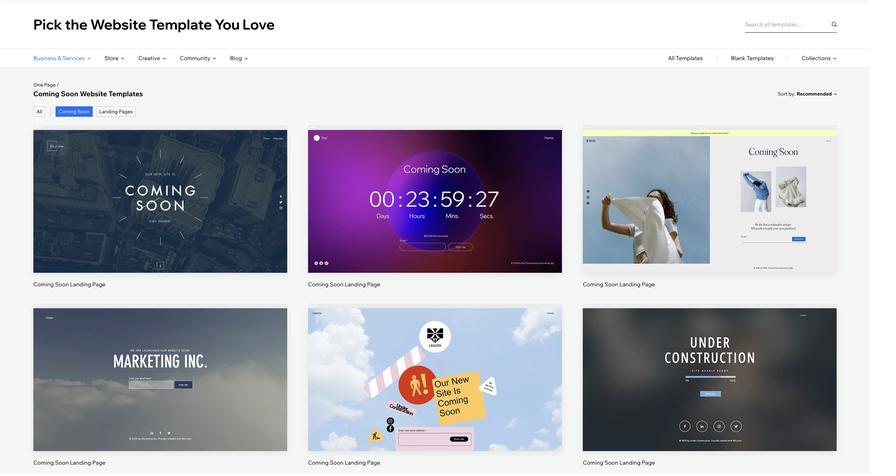 Task type: describe. For each thing, give the bounding box(es) containing it.
blank templates
[[731, 55, 774, 62]]

services
[[63, 55, 85, 62]]

template
[[149, 15, 212, 33]]

/
[[57, 82, 59, 88]]

blog
[[230, 55, 242, 62]]

generic categories element
[[668, 49, 837, 67]]

coming soon
[[59, 108, 90, 115]]

0 horizontal spatial templates
[[109, 89, 143, 98]]

business & services
[[33, 55, 85, 62]]

one page /
[[33, 82, 59, 88]]

community
[[180, 55, 210, 62]]

all templates link
[[668, 49, 703, 67]]

blank
[[731, 55, 746, 62]]

collections
[[802, 55, 831, 62]]

templates for blank templates
[[747, 55, 774, 62]]

all templates
[[668, 55, 703, 62]]

blank templates link
[[731, 49, 774, 67]]

you
[[215, 15, 240, 33]]

the
[[65, 15, 88, 33]]

all for all
[[36, 108, 42, 115]]

categories by subject element
[[33, 49, 248, 67]]



Task type: locate. For each thing, give the bounding box(es) containing it.
all for all templates
[[668, 55, 675, 62]]

soon
[[61, 89, 78, 98], [78, 108, 90, 115], [55, 281, 69, 288], [330, 281, 344, 288], [605, 281, 619, 288], [55, 459, 69, 466], [330, 459, 344, 466], [605, 459, 619, 466]]

&
[[58, 55, 61, 62]]

one page link
[[33, 82, 56, 88]]

website for the
[[90, 15, 147, 33]]

1 vertical spatial website
[[80, 89, 107, 98]]

templates for all templates
[[676, 55, 703, 62]]

0 vertical spatial website
[[90, 15, 147, 33]]

sort
[[778, 91, 788, 97]]

pick the website template you love
[[33, 15, 275, 33]]

1 horizontal spatial templates
[[676, 55, 703, 62]]

Search search field
[[745, 16, 837, 32]]

None search field
[[745, 16, 837, 32]]

business
[[33, 55, 56, 62]]

edit
[[155, 188, 166, 194], [430, 188, 441, 194], [705, 188, 715, 194], [155, 366, 166, 373], [430, 366, 441, 373], [705, 366, 715, 373]]

love
[[243, 15, 275, 33]]

coming soon website templates - coming soon landing page image
[[33, 130, 287, 273], [308, 130, 562, 273], [583, 130, 837, 273], [33, 308, 287, 451], [308, 308, 562, 451], [583, 308, 837, 451]]

pages
[[119, 108, 133, 115]]

view
[[154, 211, 167, 218], [429, 211, 442, 218], [704, 211, 717, 218], [154, 390, 167, 396], [429, 390, 442, 396], [704, 390, 717, 396]]

pick
[[33, 15, 62, 33]]

creative
[[138, 55, 160, 62]]

1 vertical spatial all
[[36, 108, 42, 115]]

by:
[[789, 91, 796, 97]]

landing
[[99, 108, 118, 115], [70, 281, 91, 288], [345, 281, 366, 288], [620, 281, 641, 288], [70, 459, 91, 466], [345, 459, 366, 466], [620, 459, 641, 466]]

coming soon landing page
[[33, 281, 106, 288], [308, 281, 380, 288], [583, 281, 655, 288], [33, 459, 106, 466], [308, 459, 380, 466], [583, 459, 655, 466]]

categories. use the left and right arrow keys to navigate the menu element
[[0, 49, 871, 67]]

website for soon
[[80, 89, 107, 98]]

website up coming soon link
[[80, 89, 107, 98]]

landing pages
[[99, 108, 133, 115]]

0 horizontal spatial all
[[36, 108, 42, 115]]

coming soon landing page group
[[33, 125, 287, 288], [308, 125, 562, 288], [583, 125, 837, 288], [33, 303, 287, 467], [308, 303, 562, 467], [583, 303, 837, 467]]

landing pages link
[[96, 106, 136, 117]]

all link
[[33, 106, 45, 117]]

coming
[[33, 89, 59, 98], [59, 108, 77, 115], [33, 281, 54, 288], [308, 281, 329, 288], [583, 281, 604, 288], [33, 459, 54, 466], [308, 459, 329, 466], [583, 459, 604, 466]]

all
[[668, 55, 675, 62], [36, 108, 42, 115]]

page
[[44, 82, 56, 88], [92, 281, 106, 288], [367, 281, 380, 288], [642, 281, 655, 288], [92, 459, 106, 466], [367, 459, 380, 466], [642, 459, 655, 466]]

view button
[[144, 206, 177, 223], [419, 206, 452, 223], [694, 206, 727, 223], [144, 385, 177, 401], [419, 385, 452, 401], [694, 385, 727, 401]]

one
[[33, 82, 43, 88]]

2 horizontal spatial templates
[[747, 55, 774, 62]]

coming soon website templates
[[33, 89, 143, 98]]

recommended
[[797, 91, 832, 97]]

all inside 'generic categories' element
[[668, 55, 675, 62]]

templates
[[676, 55, 703, 62], [747, 55, 774, 62], [109, 89, 143, 98]]

store
[[105, 55, 119, 62]]

0 vertical spatial all
[[668, 55, 675, 62]]

edit button
[[144, 183, 177, 199], [419, 183, 452, 199], [694, 183, 727, 199], [144, 361, 177, 378], [419, 361, 452, 378], [694, 361, 727, 378]]

sort by:
[[778, 91, 796, 97]]

website up 'store'
[[90, 15, 147, 33]]

1 horizontal spatial all
[[668, 55, 675, 62]]

website
[[90, 15, 147, 33], [80, 89, 107, 98]]

coming soon link
[[56, 106, 93, 117]]



Task type: vqa. For each thing, say whether or not it's contained in the screenshot.
one page /
yes



